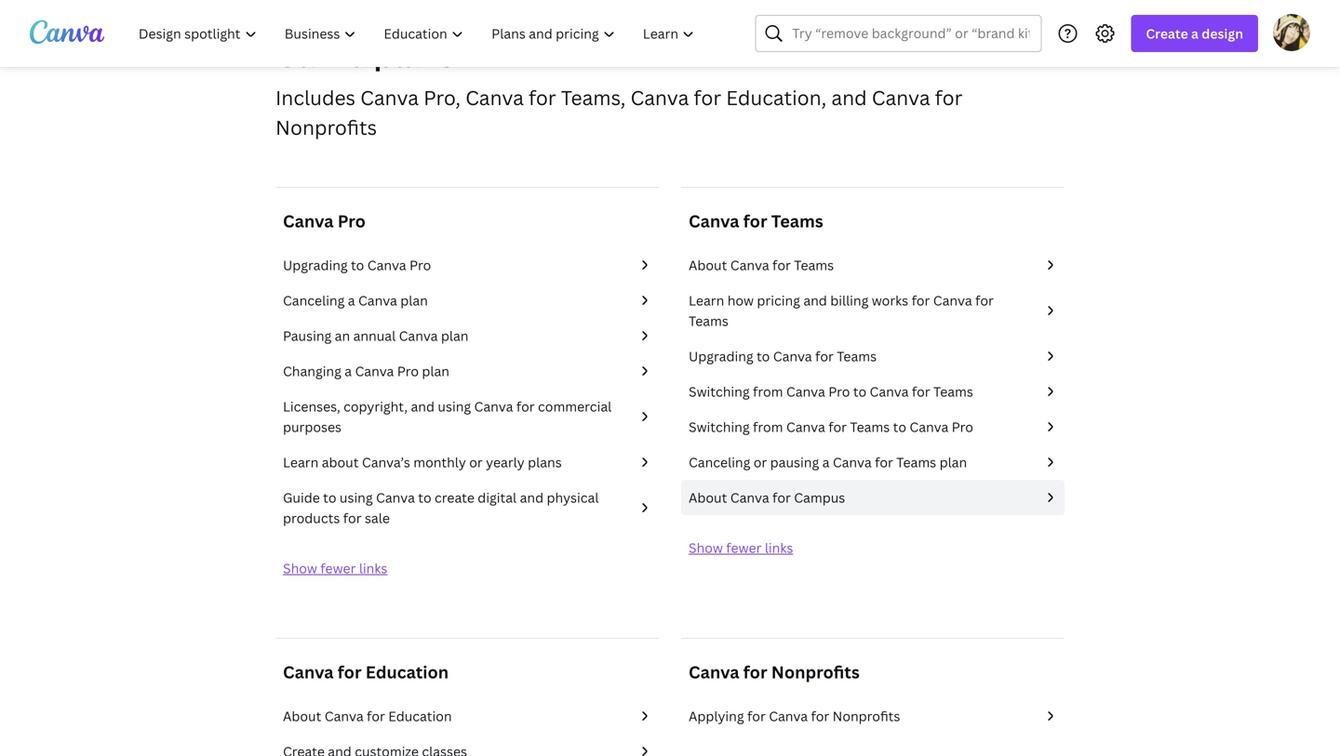 Task type: locate. For each thing, give the bounding box(es) containing it.
1 horizontal spatial using
[[438, 398, 471, 416]]

from
[[753, 383, 783, 401], [753, 418, 783, 436]]

canceling or pausing a canva for teams plan link
[[689, 452, 1057, 473]]

links
[[765, 539, 793, 557], [359, 560, 388, 578]]

education down canva for education
[[388, 708, 452, 726]]

and inside guide to using canva to create digital and physical products for sale
[[520, 489, 544, 507]]

education,
[[726, 84, 827, 111]]

a for changing
[[345, 363, 352, 380]]

canva right annual
[[399, 327, 438, 345]]

0 horizontal spatial plans
[[374, 35, 454, 76]]

0 horizontal spatial upgrading
[[283, 256, 348, 274]]

education up 'about canva for education'
[[366, 661, 449, 684]]

sale
[[365, 510, 390, 527]]

how
[[728, 292, 754, 309]]

switching down 'upgrading to canva for teams'
[[689, 383, 750, 401]]

licenses, copyright, and using canva for commercial purposes
[[283, 398, 612, 436]]

teams inside learn how pricing and billing works for canva for teams
[[689, 312, 729, 330]]

1 horizontal spatial show fewer links button
[[689, 539, 793, 557]]

canva up switching from canva for teams to canva pro link
[[870, 383, 909, 401]]

switching from canva pro to canva for teams link
[[689, 382, 1057, 402]]

0 horizontal spatial show fewer links button
[[283, 560, 388, 578]]

upgrading to canva for teams link
[[689, 346, 1057, 367]]

show fewer links button down products
[[283, 560, 388, 578]]

campus
[[794, 489, 845, 507]]

upgrading to canva pro link
[[283, 255, 652, 276]]

links for pro
[[359, 560, 388, 578]]

a right pausing
[[822, 454, 830, 471]]

plan
[[400, 292, 428, 309], [441, 327, 469, 345], [422, 363, 450, 380], [940, 454, 967, 471]]

1 vertical spatial learn
[[283, 454, 319, 471]]

or left yearly
[[469, 454, 483, 471]]

canva right pro,
[[465, 84, 524, 111]]

canva plans includes canva pro, canva for teams, canva for education, and canva for nonprofits
[[276, 35, 963, 141]]

or left pausing
[[754, 454, 767, 471]]

canceling inside 'link'
[[689, 454, 751, 471]]

plan down switching from canva for teams to canva pro link
[[940, 454, 967, 471]]

education
[[366, 661, 449, 684], [388, 708, 452, 726]]

canva left campus
[[730, 489, 769, 507]]

canceling a canva plan
[[283, 292, 428, 309]]

from up pausing
[[753, 418, 783, 436]]

canva up pausing
[[786, 418, 825, 436]]

teams down upgrading to canva for teams link
[[934, 383, 973, 401]]

learn how pricing and billing works for canva for teams link
[[689, 290, 1057, 331]]

0 horizontal spatial show
[[283, 560, 317, 578]]

and right education,
[[832, 84, 867, 111]]

1 switching from the top
[[689, 383, 750, 401]]

works
[[872, 292, 909, 309]]

1 vertical spatial show fewer links
[[283, 560, 388, 578]]

canva's
[[362, 454, 410, 471]]

0 vertical spatial canceling
[[283, 292, 345, 309]]

1 vertical spatial upgrading
[[689, 348, 754, 365]]

1 vertical spatial show
[[283, 560, 317, 578]]

fewer down products
[[320, 560, 356, 578]]

switching for switching from canva for teams to canva pro
[[689, 418, 750, 436]]

a down the upgrading to canva pro
[[348, 292, 355, 309]]

canceling
[[283, 292, 345, 309], [689, 454, 751, 471]]

links down about canva for campus
[[765, 539, 793, 557]]

plans inside canva plans includes canva pro, canva for teams, canva for education, and canva for nonprofits
[[374, 35, 454, 76]]

pro
[[338, 210, 366, 233], [410, 256, 431, 274], [397, 363, 419, 380], [829, 383, 850, 401], [952, 418, 973, 436]]

canva up how
[[730, 256, 769, 274]]

learn
[[689, 292, 724, 309], [283, 454, 319, 471]]

teams down how
[[689, 312, 729, 330]]

guide to using canva to create digital and physical products for sale
[[283, 489, 599, 527]]

canva right teams,
[[631, 84, 689, 111]]

0 horizontal spatial show fewer links
[[283, 560, 388, 578]]

canva for education
[[283, 661, 449, 684]]

1 from from the top
[[753, 383, 783, 401]]

0 horizontal spatial or
[[469, 454, 483, 471]]

0 vertical spatial links
[[765, 539, 793, 557]]

canceling up pausing
[[283, 292, 345, 309]]

0 vertical spatial using
[[438, 398, 471, 416]]

0 horizontal spatial canceling
[[283, 292, 345, 309]]

nonprofits
[[276, 114, 377, 141], [771, 661, 860, 684], [833, 708, 900, 726]]

show fewer links down about canva for campus
[[689, 539, 793, 557]]

1 vertical spatial using
[[340, 489, 373, 507]]

1 horizontal spatial or
[[754, 454, 767, 471]]

learn up "guide"
[[283, 454, 319, 471]]

pro for switching from canva pro to canva for teams
[[829, 383, 850, 401]]

0 horizontal spatial fewer
[[320, 560, 356, 578]]

canva down 'switching from canva pro to canva for teams' link
[[910, 418, 949, 436]]

0 vertical spatial learn
[[689, 292, 724, 309]]

canva down changing a canva pro plan link
[[474, 398, 513, 416]]

learn about canva's monthly or yearly plans link
[[283, 452, 652, 473]]

canva left pro,
[[360, 84, 419, 111]]

show fewer links down products
[[283, 560, 388, 578]]

upgrading to canva pro
[[283, 256, 431, 274]]

about
[[689, 256, 727, 274], [689, 489, 727, 507], [283, 708, 321, 726]]

show fewer links button down about canva for campus
[[689, 539, 793, 557]]

canva up switching from canva pro to canva for teams
[[773, 348, 812, 365]]

upgrading
[[283, 256, 348, 274], [689, 348, 754, 365]]

using inside licenses, copyright, and using canva for commercial purposes
[[438, 398, 471, 416]]

canva down canva for education
[[325, 708, 364, 726]]

0 vertical spatial switching
[[689, 383, 750, 401]]

using
[[438, 398, 471, 416], [340, 489, 373, 507]]

canva inside learn how pricing and billing works for canva for teams
[[933, 292, 972, 309]]

switching from canva pro to canva for teams
[[689, 383, 973, 401]]

1 horizontal spatial plans
[[528, 454, 562, 471]]

canva up about canva for campus "link"
[[833, 454, 872, 471]]

a down an at the top left of the page
[[345, 363, 352, 380]]

about canva for campus
[[689, 489, 845, 507]]

pricing
[[757, 292, 800, 309]]

monthly
[[413, 454, 466, 471]]

1 horizontal spatial fewer
[[726, 539, 762, 557]]

1 vertical spatial links
[[359, 560, 388, 578]]

canceling up about canva for campus
[[689, 454, 751, 471]]

teams down switching from canva for teams to canva pro link
[[897, 454, 936, 471]]

nonprofits inside canva plans includes canva pro, canva for teams, canva for education, and canva for nonprofits
[[276, 114, 377, 141]]

products
[[283, 510, 340, 527]]

canva inside licenses, copyright, and using canva for commercial purposes
[[474, 398, 513, 416]]

pro for upgrading to canva pro
[[410, 256, 431, 274]]

0 vertical spatial about
[[689, 256, 727, 274]]

plans
[[374, 35, 454, 76], [528, 454, 562, 471]]

0 vertical spatial fewer
[[726, 539, 762, 557]]

learn left how
[[689, 292, 724, 309]]

links down sale
[[359, 560, 388, 578]]

learn inside learn how pricing and billing works for canva for teams
[[689, 292, 724, 309]]

fewer
[[726, 539, 762, 557], [320, 560, 356, 578]]

plans up pro,
[[374, 35, 454, 76]]

0 vertical spatial plans
[[374, 35, 454, 76]]

0 vertical spatial from
[[753, 383, 783, 401]]

canva up the upgrading to canva pro
[[283, 210, 334, 233]]

plan up 'pausing an annual canva plan'
[[400, 292, 428, 309]]

pausing
[[770, 454, 819, 471]]

1 horizontal spatial upgrading
[[689, 348, 754, 365]]

0 vertical spatial show fewer links
[[689, 539, 793, 557]]

0 vertical spatial upgrading
[[283, 256, 348, 274]]

and
[[832, 84, 867, 111], [804, 292, 827, 309], [411, 398, 435, 416], [520, 489, 544, 507]]

using down changing a canva pro plan link
[[438, 398, 471, 416]]

plans right yearly
[[528, 454, 562, 471]]

canva down the canva for nonprofits
[[769, 708, 808, 726]]

using up sale
[[340, 489, 373, 507]]

a
[[1191, 25, 1199, 42], [348, 292, 355, 309], [345, 363, 352, 380], [822, 454, 830, 471]]

2 vertical spatial about
[[283, 708, 321, 726]]

about inside "link"
[[689, 489, 727, 507]]

0 vertical spatial show
[[689, 539, 723, 557]]

2 or from the left
[[754, 454, 767, 471]]

and left the billing
[[804, 292, 827, 309]]

1 vertical spatial show fewer links button
[[283, 560, 388, 578]]

teams inside 'link'
[[897, 454, 936, 471]]

upgrading to canva for teams
[[689, 348, 877, 365]]

1 vertical spatial plans
[[528, 454, 562, 471]]

1 horizontal spatial links
[[765, 539, 793, 557]]

fewer for pro
[[320, 560, 356, 578]]

and right digital
[[520, 489, 544, 507]]

show
[[689, 539, 723, 557], [283, 560, 317, 578]]

from for for
[[753, 418, 783, 436]]

canva up sale
[[376, 489, 415, 507]]

canva right works
[[933, 292, 972, 309]]

and right copyright,
[[411, 398, 435, 416]]

Try "remove background" or "brand kit" search field
[[792, 16, 1030, 51]]

plan inside 'link'
[[940, 454, 967, 471]]

for inside guide to using canva to create digital and physical products for sale
[[343, 510, 362, 527]]

1 horizontal spatial canceling
[[689, 454, 751, 471]]

switching up about canva for campus
[[689, 418, 750, 436]]

or
[[469, 454, 483, 471], [754, 454, 767, 471]]

to
[[351, 256, 364, 274], [757, 348, 770, 365], [853, 383, 867, 401], [893, 418, 907, 436], [323, 489, 336, 507], [418, 489, 432, 507]]

teams
[[771, 210, 823, 233], [794, 256, 834, 274], [689, 312, 729, 330], [837, 348, 877, 365], [934, 383, 973, 401], [850, 418, 890, 436], [897, 454, 936, 471]]

from down 'upgrading to canva for teams'
[[753, 383, 783, 401]]

canva inside guide to using canva to create digital and physical products for sale
[[376, 489, 415, 507]]

pro,
[[424, 84, 461, 111]]

switching for switching from canva pro to canva for teams
[[689, 383, 750, 401]]

2 from from the top
[[753, 418, 783, 436]]

show for canva for teams
[[689, 539, 723, 557]]

1 vertical spatial from
[[753, 418, 783, 436]]

1 vertical spatial canceling
[[689, 454, 751, 471]]

show fewer links button
[[689, 539, 793, 557], [283, 560, 388, 578]]

1 vertical spatial about
[[689, 489, 727, 507]]

0 horizontal spatial learn
[[283, 454, 319, 471]]

1 horizontal spatial show
[[689, 539, 723, 557]]

learn for learn about canva's monthly or yearly plans
[[283, 454, 319, 471]]

about for canva for education
[[283, 708, 321, 726]]

canceling for canceling a canva plan
[[283, 292, 345, 309]]

to up canceling a canva plan in the top of the page
[[351, 256, 364, 274]]

show for canva pro
[[283, 560, 317, 578]]

about canva for teams
[[689, 256, 834, 274]]

a left design
[[1191, 25, 1199, 42]]

physical
[[547, 489, 599, 507]]

canceling for canceling or pausing a canva for teams plan
[[689, 454, 751, 471]]

an
[[335, 327, 350, 345]]

learn about canva's monthly or yearly plans
[[283, 454, 562, 471]]

fewer down about canva for campus
[[726, 539, 762, 557]]

1 vertical spatial switching
[[689, 418, 750, 436]]

switching
[[689, 383, 750, 401], [689, 418, 750, 436]]

for inside "link"
[[773, 489, 791, 507]]

upgrading down how
[[689, 348, 754, 365]]

teams,
[[561, 84, 626, 111]]

1 vertical spatial fewer
[[320, 560, 356, 578]]

canva down annual
[[355, 363, 394, 380]]

a inside dropdown button
[[1191, 25, 1199, 42]]

canva for teams
[[689, 210, 823, 233]]

canva
[[276, 35, 368, 76], [360, 84, 419, 111], [465, 84, 524, 111], [631, 84, 689, 111], [872, 84, 930, 111], [283, 210, 334, 233], [689, 210, 740, 233], [367, 256, 406, 274], [730, 256, 769, 274], [358, 292, 397, 309], [933, 292, 972, 309], [399, 327, 438, 345], [773, 348, 812, 365], [355, 363, 394, 380], [786, 383, 825, 401], [870, 383, 909, 401], [474, 398, 513, 416], [786, 418, 825, 436], [910, 418, 949, 436], [833, 454, 872, 471], [376, 489, 415, 507], [730, 489, 769, 507], [283, 661, 334, 684], [689, 661, 740, 684], [325, 708, 364, 726], [769, 708, 808, 726]]

for
[[529, 84, 556, 111], [694, 84, 721, 111], [935, 84, 963, 111], [743, 210, 767, 233], [773, 256, 791, 274], [912, 292, 930, 309], [975, 292, 994, 309], [815, 348, 834, 365], [912, 383, 930, 401], [516, 398, 535, 416], [829, 418, 847, 436], [875, 454, 893, 471], [773, 489, 791, 507], [343, 510, 362, 527], [338, 661, 362, 684], [743, 661, 767, 684], [367, 708, 385, 726], [747, 708, 766, 726], [811, 708, 830, 726]]

0 vertical spatial nonprofits
[[276, 114, 377, 141]]

0 horizontal spatial using
[[340, 489, 373, 507]]

2 switching from the top
[[689, 418, 750, 436]]

show fewer links
[[689, 539, 793, 557], [283, 560, 388, 578]]

show down products
[[283, 560, 317, 578]]

canva down try "remove background" or "brand kit" search field
[[872, 84, 930, 111]]

1 horizontal spatial learn
[[689, 292, 724, 309]]

0 vertical spatial show fewer links button
[[689, 539, 793, 557]]

copyright,
[[344, 398, 408, 416]]

upgrading down "canva pro"
[[283, 256, 348, 274]]

pausing
[[283, 327, 332, 345]]

plans inside learn about canva's monthly or yearly plans link
[[528, 454, 562, 471]]

0 horizontal spatial links
[[359, 560, 388, 578]]

show down about canva for campus
[[689, 539, 723, 557]]

1 horizontal spatial show fewer links
[[689, 539, 793, 557]]



Task type: vqa. For each thing, say whether or not it's contained in the screenshot.
using to the left
yes



Task type: describe. For each thing, give the bounding box(es) containing it.
a for canceling
[[348, 292, 355, 309]]

to down 'switching from canva pro to canva for teams' link
[[893, 418, 907, 436]]

canva up canceling a canva plan in the top of the page
[[367, 256, 406, 274]]

0 vertical spatial education
[[366, 661, 449, 684]]

create
[[435, 489, 475, 507]]

canceling a canva plan link
[[283, 290, 652, 311]]

learn how pricing and billing works for canva for teams
[[689, 292, 994, 330]]

about canva for education
[[283, 708, 452, 726]]

pausing an annual canva plan
[[283, 327, 469, 345]]

to left create
[[418, 489, 432, 507]]

a inside 'link'
[[822, 454, 830, 471]]

create
[[1146, 25, 1188, 42]]

to down pricing
[[757, 348, 770, 365]]

a for create
[[1191, 25, 1199, 42]]

and inside licenses, copyright, and using canva for commercial purposes
[[411, 398, 435, 416]]

pro for changing a canva pro plan
[[397, 363, 419, 380]]

stephanie aranda image
[[1273, 14, 1310, 51]]

about
[[322, 454, 359, 471]]

purposes
[[283, 418, 342, 436]]

design
[[1202, 25, 1243, 42]]

billing
[[830, 292, 869, 309]]

about for canva for teams
[[689, 256, 727, 274]]

and inside learn how pricing and billing works for canva for teams
[[804, 292, 827, 309]]

canva up includes
[[276, 35, 368, 76]]

licenses, copyright, and using canva for commercial purposes link
[[283, 396, 652, 437]]

plan down canceling a canva plan link
[[441, 327, 469, 345]]

show fewer links for for
[[689, 539, 793, 557]]

teams up pricing
[[794, 256, 834, 274]]

show fewer links button for for
[[689, 539, 793, 557]]

applying for canva for nonprofits link
[[689, 706, 1057, 727]]

switching from canva for teams to canva pro link
[[689, 417, 1057, 437]]

1 vertical spatial education
[[388, 708, 452, 726]]

guide
[[283, 489, 320, 507]]

and inside canva plans includes canva pro, canva for teams, canva for education, and canva for nonprofits
[[832, 84, 867, 111]]

licenses,
[[283, 398, 340, 416]]

learn for learn how pricing and billing works for canva for teams
[[689, 292, 724, 309]]

canva down 'upgrading to canva for teams'
[[786, 383, 825, 401]]

1 vertical spatial nonprofits
[[771, 661, 860, 684]]

canva up 'about canva for education'
[[283, 661, 334, 684]]

canva up 'pausing an annual canva plan'
[[358, 292, 397, 309]]

teams down 'switching from canva pro to canva for teams' link
[[850, 418, 890, 436]]

show fewer links button for pro
[[283, 560, 388, 578]]

1 or from the left
[[469, 454, 483, 471]]

create a design button
[[1131, 15, 1258, 52]]

teams up 'about canva for teams'
[[771, 210, 823, 233]]

applying
[[689, 708, 744, 726]]

plan up licenses, copyright, and using canva for commercial purposes
[[422, 363, 450, 380]]

pausing an annual canva plan link
[[283, 326, 652, 346]]

links for for
[[765, 539, 793, 557]]

teams up 'switching from canva pro to canva for teams' link
[[837, 348, 877, 365]]

or inside 'link'
[[754, 454, 767, 471]]

to up products
[[323, 489, 336, 507]]

fewer for for
[[726, 539, 762, 557]]

about canva for campus link
[[689, 488, 1057, 508]]

digital
[[478, 489, 517, 507]]

changing a canva pro plan link
[[283, 361, 652, 382]]

to up switching from canva for teams to canva pro link
[[853, 383, 867, 401]]

about canva for teams link
[[689, 255, 1057, 276]]

canva for nonprofits
[[689, 661, 860, 684]]

about canva for education link
[[283, 706, 652, 727]]

canva up applying
[[689, 661, 740, 684]]

for inside licenses, copyright, and using canva for commercial purposes
[[516, 398, 535, 416]]

changing
[[283, 363, 341, 380]]

guide to using canva to create digital and physical products for sale link
[[283, 488, 652, 529]]

canceling or pausing a canva for teams plan
[[689, 454, 967, 471]]

upgrading for upgrading to canva for teams
[[689, 348, 754, 365]]

canva inside "link"
[[730, 489, 769, 507]]

using inside guide to using canva to create digital and physical products for sale
[[340, 489, 373, 507]]

create a design
[[1146, 25, 1243, 42]]

canva up 'about canva for teams'
[[689, 210, 740, 233]]

upgrading for upgrading to canva pro
[[283, 256, 348, 274]]

2 vertical spatial nonprofits
[[833, 708, 900, 726]]

canva pro
[[283, 210, 366, 233]]

includes
[[276, 84, 356, 111]]

commercial
[[538, 398, 612, 416]]

changing a canva pro plan
[[283, 363, 450, 380]]

from for pro
[[753, 383, 783, 401]]

annual
[[353, 327, 396, 345]]

show fewer links for pro
[[283, 560, 388, 578]]

applying for canva for nonprofits
[[689, 708, 900, 726]]

yearly
[[486, 454, 525, 471]]

top level navigation element
[[127, 15, 711, 52]]

switching from canva for teams to canva pro
[[689, 418, 973, 436]]



